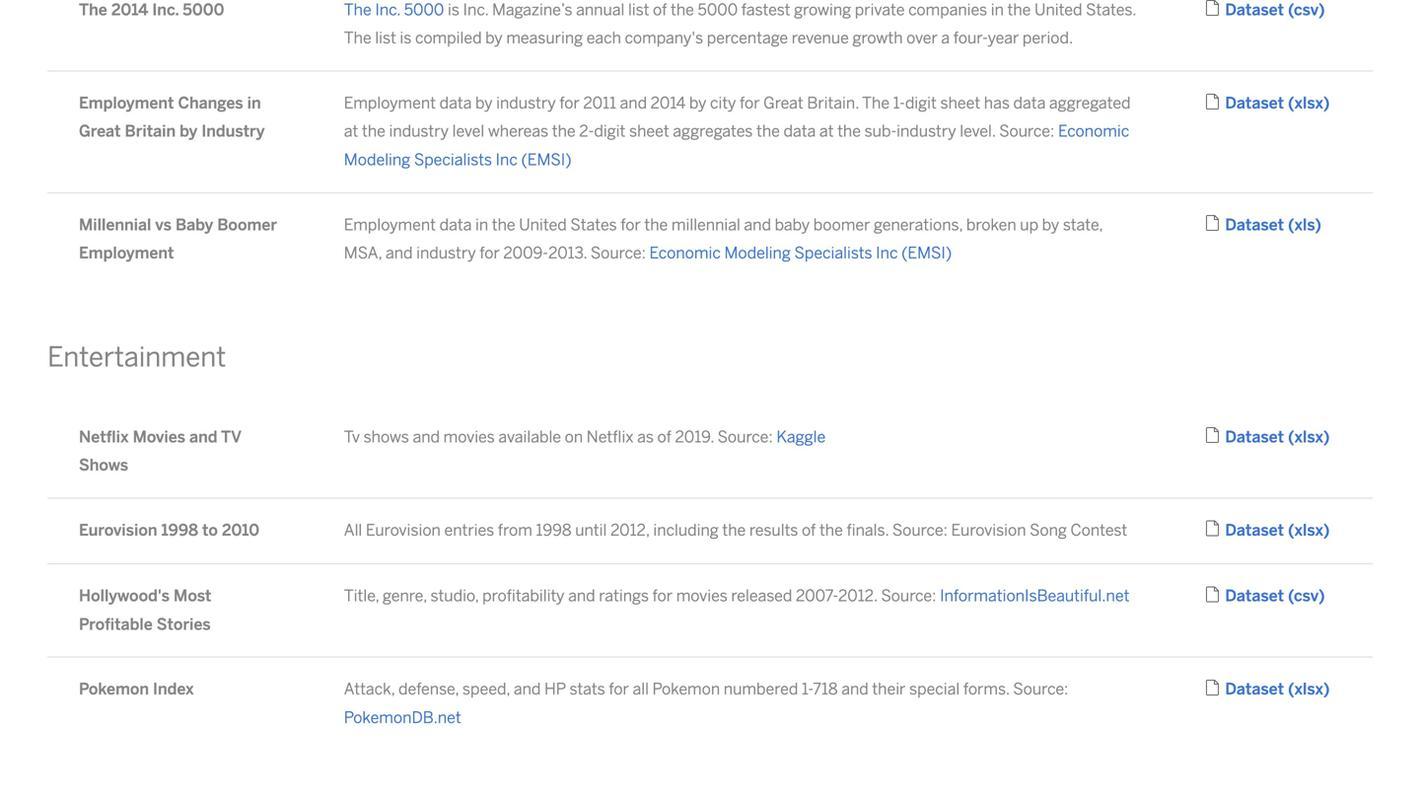 Task type: locate. For each thing, give the bounding box(es) containing it.
digit
[[906, 94, 937, 112], [594, 122, 626, 141]]

sheet up level. in the right top of the page
[[941, 94, 981, 112]]

list up company's
[[628, 0, 650, 19]]

inc down generations,
[[876, 244, 898, 263]]

britain
[[125, 122, 176, 141]]

1 dataset ( csv ) from the top
[[1226, 0, 1326, 19]]

1 horizontal spatial netflix
[[587, 427, 634, 446]]

employment inside 'employment data by industry for 2011 and 2014 by city for great britain. the 1-digit sheet has data aggregated at the industry level whereas the 2-digit sheet aggregates the data at the sub-industry level. source:'
[[344, 94, 436, 112]]

1 horizontal spatial (emsi)
[[902, 244, 952, 263]]

0 vertical spatial (emsi)
[[521, 150, 572, 169]]

0 horizontal spatial 1998
[[161, 521, 198, 540]]

of right the results
[[802, 521, 816, 540]]

6 ( from the top
[[1289, 587, 1295, 605]]

1 horizontal spatial united
[[1035, 0, 1083, 19]]

0 horizontal spatial netflix
[[79, 427, 129, 446]]

and left tv
[[189, 427, 218, 446]]

source: down has
[[1000, 122, 1055, 141]]

for inside attack, defense, speed, and hp stats for all pokemon numbered 1-718 and their special forms. source: pokemondb.net
[[609, 680, 629, 699]]

5000 up changes
[[183, 0, 224, 19]]

source: right 2012.
[[882, 587, 937, 605]]

2 horizontal spatial in
[[991, 0, 1004, 19]]

( for attack, defense, speed, and hp stats for all pokemon numbered 1-718 and their special forms. source:
[[1289, 680, 1295, 699]]

pokemondb.net
[[344, 708, 462, 727]]

dataset for all eurovision entries from 1998 until 2012, including the results of the finals. source: eurovision song contest
[[1226, 521, 1285, 540]]

0 horizontal spatial sheet
[[629, 122, 670, 141]]

employment down millennial
[[79, 244, 174, 263]]

1 vertical spatial economic
[[650, 244, 721, 263]]

5000 up compiled
[[404, 0, 444, 19]]

employment inside employment data in the united states for the millennial and baby boomer generations, broken up by state, msa, and industry for 2009-2013. source:
[[344, 215, 436, 234]]

for right city
[[740, 94, 760, 112]]

1 dataset ( xlsx ) from the top
[[1226, 94, 1330, 112]]

1- right numbered
[[802, 680, 813, 699]]

0 vertical spatial inc
[[496, 150, 518, 169]]

xls
[[1295, 215, 1316, 234]]

2 pokemon from the left
[[653, 680, 720, 699]]

source: inside employment data in the united states for the millennial and baby boomer generations, broken up by state, msa, and industry for 2009-2013. source:
[[591, 244, 646, 263]]

modeling for level
[[344, 150, 411, 169]]

specialists down boomer
[[795, 244, 873, 263]]

of right as
[[658, 427, 672, 446]]

1 horizontal spatial 5000
[[404, 0, 444, 19]]

4 xlsx from the top
[[1295, 680, 1324, 699]]

annual
[[576, 0, 625, 19]]

and right 718
[[842, 680, 869, 699]]

baby
[[775, 215, 810, 234]]

0 vertical spatial united
[[1035, 0, 1083, 19]]

) for attack, defense, speed, and hp stats for all pokemon numbered 1-718 and their special forms. source:
[[1324, 680, 1330, 699]]

dataset ( xlsx ) for employment data by industry for 2011 and 2014 by city for great britain. the 1-digit sheet has data aggregated at the industry level whereas the 2-digit sheet aggregates the data at the sub-industry level. source:
[[1226, 94, 1330, 112]]

( for tv shows and movies available on netflix as of 2019. source:
[[1289, 427, 1295, 446]]

attack,
[[344, 680, 395, 699]]

0 vertical spatial movies
[[444, 427, 495, 446]]

eurovision up hollywood's
[[79, 521, 157, 540]]

3 inc. from the left
[[463, 0, 489, 19]]

is
[[448, 0, 460, 19], [400, 29, 412, 47]]

1 netflix from the left
[[79, 427, 129, 446]]

the
[[79, 0, 107, 19], [344, 0, 372, 19], [344, 29, 372, 47], [862, 94, 890, 112]]

eurovision right 'all'
[[366, 521, 441, 540]]

0 horizontal spatial pokemon
[[79, 680, 149, 699]]

a
[[942, 29, 950, 47]]

industry left 2009-
[[416, 244, 476, 263]]

1 horizontal spatial inc.
[[375, 0, 401, 19]]

the up company's
[[671, 0, 694, 19]]

pokemon index
[[79, 680, 194, 699]]

economic modeling specialists inc (emsi) down city
[[344, 122, 1130, 169]]

0 horizontal spatial inc.
[[152, 0, 179, 19]]

0 vertical spatial list
[[628, 0, 650, 19]]

vs
[[155, 215, 172, 234]]

inc. for is inc. magazine's annual list of the 5000 fastest growing private companies in the united states. the list is compiled by measuring each company's percentage revenue growth over a four-year period.
[[463, 0, 489, 19]]

sheet right 2-
[[629, 122, 670, 141]]

economic down millennial
[[650, 244, 721, 263]]

7 dataset from the top
[[1226, 680, 1285, 699]]

0 vertical spatial economic modeling specialists inc (emsi) link
[[344, 122, 1130, 169]]

2 horizontal spatial 5000
[[698, 0, 738, 19]]

level
[[452, 122, 485, 141]]

in
[[991, 0, 1004, 19], [247, 94, 261, 112], [476, 215, 489, 234]]

the inside is inc. magazine's annual list of the 5000 fastest growing private companies in the united states. the list is compiled by measuring each company's percentage revenue growth over a four-year period.
[[344, 29, 372, 47]]

1 csv from the top
[[1295, 0, 1319, 19]]

is down 'the inc. 5000' link
[[400, 29, 412, 47]]

economic down aggregated at the top of the page
[[1059, 122, 1130, 141]]

netflix
[[79, 427, 129, 446], [587, 427, 634, 446]]

) for title, genre, studio, profitability and ratings for movies released 2007-2012. source:
[[1319, 587, 1326, 605]]

3 xlsx from the top
[[1295, 521, 1324, 540]]

four-
[[954, 29, 988, 47]]

4 dataset from the top
[[1226, 427, 1285, 446]]

1 ( from the top
[[1289, 0, 1295, 19]]

the left the results
[[723, 521, 746, 540]]

3 dataset from the top
[[1226, 215, 1285, 234]]

(emsi) down generations,
[[902, 244, 952, 263]]

2 horizontal spatial eurovision
[[952, 521, 1027, 540]]

and left hp
[[514, 680, 541, 699]]

2 inc. from the left
[[375, 0, 401, 19]]

2 1998 from the left
[[536, 521, 572, 540]]

1 vertical spatial digit
[[594, 122, 626, 141]]

0 vertical spatial economic modeling specialists inc (emsi)
[[344, 122, 1130, 169]]

1 vertical spatial dataset ( csv )
[[1226, 587, 1326, 605]]

great
[[764, 94, 804, 112], [79, 122, 121, 141]]

1 vertical spatial sheet
[[629, 122, 670, 141]]

private
[[855, 0, 905, 19]]

1 vertical spatial list
[[375, 29, 396, 47]]

source:
[[1000, 122, 1055, 141], [591, 244, 646, 263], [718, 427, 773, 446], [893, 521, 948, 540], [882, 587, 937, 605], [1014, 680, 1069, 699]]

company's
[[625, 29, 704, 47]]

( for employment data by industry for 2011 and 2014 by city for great britain. the 1-digit sheet has data aggregated at the industry level whereas the 2-digit sheet aggregates the data at the sub-industry level. source:
[[1289, 94, 1295, 112]]

pokemon inside attack, defense, speed, and hp stats for all pokemon numbered 1-718 and their special forms. source: pokemondb.net
[[653, 680, 720, 699]]

0 vertical spatial specialists
[[414, 150, 492, 169]]

states
[[571, 215, 617, 234]]

special
[[910, 680, 960, 699]]

1 vertical spatial modeling
[[725, 244, 791, 263]]

xlsx for all eurovision entries from 1998 until 2012, including the results of the finals. source: eurovision song contest
[[1295, 521, 1324, 540]]

0 horizontal spatial united
[[519, 215, 567, 234]]

0 horizontal spatial list
[[375, 29, 396, 47]]

source: right 2019. on the bottom of the page
[[718, 427, 773, 446]]

2-
[[579, 122, 594, 141]]

employment for employment data by industry for 2011 and 2014 by city for great britain. the 1-digit sheet has data aggregated at the industry level whereas the 2-digit sheet aggregates the data at the sub-industry level. source:
[[344, 94, 436, 112]]

the up 2009-
[[492, 215, 516, 234]]

by down changes
[[180, 122, 198, 141]]

in for employment changes in great britain by industry
[[247, 94, 261, 112]]

data right has
[[1014, 94, 1046, 112]]

economic modeling specialists inc (emsi) down baby
[[650, 244, 952, 263]]

(emsi) for great
[[521, 150, 572, 169]]

1 xlsx from the top
[[1295, 94, 1324, 112]]

eurovision
[[79, 521, 157, 540], [366, 521, 441, 540], [952, 521, 1027, 540]]

contest
[[1071, 521, 1128, 540]]

united up period.
[[1035, 0, 1083, 19]]

eurovision left the song
[[952, 521, 1027, 540]]

)
[[1319, 0, 1326, 19], [1324, 94, 1330, 112], [1316, 215, 1322, 234], [1324, 427, 1330, 446], [1324, 521, 1330, 540], [1319, 587, 1326, 605], [1324, 680, 1330, 699]]

6 dataset from the top
[[1226, 587, 1285, 605]]

2 dataset ( csv ) from the top
[[1226, 587, 1326, 605]]

is up compiled
[[448, 0, 460, 19]]

1 vertical spatial of
[[658, 427, 672, 446]]

employment inside millennial vs baby boomer employment
[[79, 244, 174, 263]]

by
[[486, 29, 503, 47], [476, 94, 493, 112], [690, 94, 707, 112], [180, 122, 198, 141], [1043, 215, 1060, 234]]

and right 2011
[[620, 94, 647, 112]]

up
[[1020, 215, 1039, 234]]

great left britain.
[[764, 94, 804, 112]]

revenue
[[792, 29, 849, 47]]

xlsx for attack, defense, speed, and hp stats for all pokemon numbered 1-718 and their special forms. source:
[[1295, 680, 1324, 699]]

digit down over on the right top
[[906, 94, 937, 112]]

the left finals.
[[820, 521, 843, 540]]

0 horizontal spatial 1-
[[802, 680, 813, 699]]

2 vertical spatial in
[[476, 215, 489, 234]]

0 horizontal spatial in
[[247, 94, 261, 112]]

digit down 2011
[[594, 122, 626, 141]]

city
[[710, 94, 736, 112]]

1 vertical spatial inc
[[876, 244, 898, 263]]

0 horizontal spatial (emsi)
[[521, 150, 572, 169]]

2 horizontal spatial inc.
[[463, 0, 489, 19]]

employment for employment changes in great britain by industry
[[79, 94, 174, 112]]

0 vertical spatial 1-
[[894, 94, 906, 112]]

sub-
[[865, 122, 897, 141]]

0 vertical spatial of
[[653, 0, 667, 19]]

1998 left to
[[161, 521, 198, 540]]

for right ratings
[[653, 587, 673, 605]]

1 1998 from the left
[[161, 521, 198, 540]]

0 horizontal spatial is
[[400, 29, 412, 47]]

0 vertical spatial modeling
[[344, 150, 411, 169]]

0 vertical spatial in
[[991, 0, 1004, 19]]

dataset for title, genre, studio, profitability and ratings for movies released 2007-2012. source:
[[1226, 587, 1285, 605]]

and
[[620, 94, 647, 112], [744, 215, 772, 234], [386, 244, 413, 263], [189, 427, 218, 446], [413, 427, 440, 446], [568, 587, 596, 605], [514, 680, 541, 699], [842, 680, 869, 699]]

attack, defense, speed, and hp stats for all pokemon numbered 1-718 and their special forms. source: pokemondb.net
[[344, 680, 1069, 727]]

movies left available
[[444, 427, 495, 446]]

genre,
[[383, 587, 427, 605]]

by right compiled
[[486, 29, 503, 47]]

and left ratings
[[568, 587, 596, 605]]

1 horizontal spatial 1-
[[894, 94, 906, 112]]

1 horizontal spatial digit
[[906, 94, 937, 112]]

inc. for the inc. 5000
[[375, 0, 401, 19]]

netflix inside netflix movies and tv shows
[[79, 427, 129, 446]]

to
[[202, 521, 218, 540]]

4 ( from the top
[[1289, 427, 1295, 446]]

employment up msa,
[[344, 215, 436, 234]]

in up "industry"
[[247, 94, 261, 112]]

1 vertical spatial (emsi)
[[902, 244, 952, 263]]

3 5000 from the left
[[698, 0, 738, 19]]

economic modeling specialists inc (emsi) link down city
[[344, 122, 1130, 169]]

0 horizontal spatial specialists
[[414, 150, 492, 169]]

aggregates
[[673, 122, 753, 141]]

the left 2-
[[552, 122, 576, 141]]

1 horizontal spatial in
[[476, 215, 489, 234]]

inc down whereas
[[496, 150, 518, 169]]

song
[[1030, 521, 1067, 540]]

2 at from the left
[[820, 122, 834, 141]]

economic for aggregated
[[1059, 122, 1130, 141]]

1998 left until on the bottom of page
[[536, 521, 572, 540]]

0 horizontal spatial at
[[344, 122, 359, 141]]

1 vertical spatial csv
[[1295, 587, 1319, 605]]

0 vertical spatial dataset ( csv )
[[1226, 0, 1326, 19]]

growth
[[853, 29, 903, 47]]

companies
[[909, 0, 988, 19]]

economic modeling specialists inc (emsi) link for baby
[[650, 244, 952, 263]]

(
[[1289, 0, 1295, 19], [1289, 94, 1295, 112], [1289, 215, 1295, 234], [1289, 427, 1295, 446], [1289, 521, 1295, 540], [1289, 587, 1295, 605], [1289, 680, 1295, 699]]

1 vertical spatial in
[[247, 94, 261, 112]]

1 horizontal spatial is
[[448, 0, 460, 19]]

economic modeling specialists inc (emsi) for for
[[344, 122, 1130, 169]]

source: inside attack, defense, speed, and hp stats for all pokemon numbered 1-718 and their special forms. source: pokemondb.net
[[1014, 680, 1069, 699]]

( for all eurovision entries from 1998 until 2012, including the results of the finals. source: eurovision song contest
[[1289, 521, 1295, 540]]

2010
[[222, 521, 260, 540]]

1- inside 'employment data by industry for 2011 and 2014 by city for great britain. the 1-digit sheet has data aggregated at the industry level whereas the 2-digit sheet aggregates the data at the sub-industry level. source:'
[[894, 94, 906, 112]]

employment for employment data in the united states for the millennial and baby boomer generations, broken up by state, msa, and industry for 2009-2013. source:
[[344, 215, 436, 234]]

dataset for employment data in the united states for the millennial and baby boomer generations, broken up by state, msa, and industry for 2009-2013. source:
[[1226, 215, 1285, 234]]

1 horizontal spatial sheet
[[941, 94, 981, 112]]

specialists for source:
[[795, 244, 873, 263]]

in for employment data in the united states for the millennial and baby boomer generations, broken up by state, msa, and industry for 2009-2013. source:
[[476, 215, 489, 234]]

2 dataset from the top
[[1226, 94, 1285, 112]]

1 horizontal spatial specialists
[[795, 244, 873, 263]]

1 vertical spatial is
[[400, 29, 412, 47]]

of
[[653, 0, 667, 19], [658, 427, 672, 446], [802, 521, 816, 540]]

1 horizontal spatial modeling
[[725, 244, 791, 263]]

1 horizontal spatial at
[[820, 122, 834, 141]]

great left the britain
[[79, 122, 121, 141]]

1 vertical spatial specialists
[[795, 244, 873, 263]]

netflix up shows
[[79, 427, 129, 446]]

hp
[[545, 680, 566, 699]]

0 horizontal spatial modeling
[[344, 150, 411, 169]]

economic inside economic modeling specialists inc (emsi)
[[1059, 122, 1130, 141]]

0 horizontal spatial movies
[[444, 427, 495, 446]]

1 at from the left
[[344, 122, 359, 141]]

1 horizontal spatial 1998
[[536, 521, 572, 540]]

economic
[[1059, 122, 1130, 141], [650, 244, 721, 263]]

employment inside employment changes in great britain by industry
[[79, 94, 174, 112]]

by right up
[[1043, 215, 1060, 234]]

0 horizontal spatial inc
[[496, 150, 518, 169]]

0 vertical spatial economic
[[1059, 122, 1130, 141]]

level.
[[960, 122, 996, 141]]

0 horizontal spatial great
[[79, 122, 121, 141]]

3 ( from the top
[[1289, 215, 1295, 234]]

by inside employment changes in great britain by industry
[[180, 122, 198, 141]]

shows
[[79, 456, 128, 475]]

employment up the britain
[[79, 94, 174, 112]]

2 xlsx from the top
[[1295, 427, 1324, 446]]

2 eurovision from the left
[[366, 521, 441, 540]]

profitability
[[483, 587, 565, 605]]

data
[[440, 94, 472, 112], [1014, 94, 1046, 112], [784, 122, 816, 141], [440, 215, 472, 234]]

industry inside employment data in the united states for the millennial and baby boomer generations, broken up by state, msa, and industry for 2009-2013. source:
[[416, 244, 476, 263]]

1 horizontal spatial movies
[[677, 587, 728, 605]]

2 5000 from the left
[[404, 0, 444, 19]]

source: down states
[[591, 244, 646, 263]]

employment down compiled
[[344, 94, 436, 112]]

xlsx for employment data by industry for 2011 and 2014 by city for great britain. the 1-digit sheet has data aggregated at the industry level whereas the 2-digit sheet aggregates the data at the sub-industry level. source:
[[1295, 94, 1324, 112]]

baby
[[176, 215, 213, 234]]

1 vertical spatial 1-
[[802, 680, 813, 699]]

for left all
[[609, 680, 629, 699]]

5 ( from the top
[[1289, 521, 1295, 540]]

source: right forms.
[[1014, 680, 1069, 699]]

united up 2009-
[[519, 215, 567, 234]]

specialists
[[414, 150, 492, 169], [795, 244, 873, 263]]

data down the "level"
[[440, 215, 472, 234]]

(emsi) down whereas
[[521, 150, 572, 169]]

in inside employment changes in great britain by industry
[[247, 94, 261, 112]]

in inside employment data in the united states for the millennial and baby boomer generations, broken up by state, msa, and industry for 2009-2013. source:
[[476, 215, 489, 234]]

0 horizontal spatial economic
[[650, 244, 721, 263]]

0 horizontal spatial eurovision
[[79, 521, 157, 540]]

data up the "level"
[[440, 94, 472, 112]]

1 vertical spatial economic modeling specialists inc (emsi) link
[[650, 244, 952, 263]]

pokemon left index
[[79, 680, 149, 699]]

boomer
[[814, 215, 871, 234]]

0 horizontal spatial digit
[[594, 122, 626, 141]]

magazine's
[[492, 0, 573, 19]]

1 vertical spatial economic modeling specialists inc (emsi)
[[650, 244, 952, 263]]

modeling down baby
[[725, 244, 791, 263]]

0 vertical spatial digit
[[906, 94, 937, 112]]

employment changes in great britain by industry
[[79, 94, 265, 141]]

most
[[174, 587, 212, 605]]

5 dataset from the top
[[1226, 521, 1285, 540]]

list down the inc. 5000
[[375, 29, 396, 47]]

2 dataset ( xlsx ) from the top
[[1226, 427, 1330, 446]]

for left 2011
[[560, 94, 580, 112]]

1 horizontal spatial eurovision
[[366, 521, 441, 540]]

1 horizontal spatial great
[[764, 94, 804, 112]]

0 vertical spatial csv
[[1295, 0, 1319, 19]]

at
[[344, 122, 359, 141], [820, 122, 834, 141]]

inc inside economic modeling specialists inc (emsi)
[[496, 150, 518, 169]]

1 vertical spatial great
[[79, 122, 121, 141]]

economic modeling specialists inc (emsi) link down baby
[[650, 244, 952, 263]]

specialists down the "level"
[[414, 150, 492, 169]]

3 eurovision from the left
[[952, 521, 1027, 540]]

pokemon right all
[[653, 680, 720, 699]]

1 horizontal spatial 2014
[[651, 94, 686, 112]]

1 horizontal spatial inc
[[876, 244, 898, 263]]

inc. inside is inc. magazine's annual list of the 5000 fastest growing private companies in the united states. the list is compiled by measuring each company's percentage revenue growth over a four-year period.
[[463, 0, 489, 19]]

movies left "released"
[[677, 587, 728, 605]]

inc for city
[[496, 150, 518, 169]]

for
[[560, 94, 580, 112], [740, 94, 760, 112], [621, 215, 641, 234], [480, 244, 500, 263], [653, 587, 673, 605], [609, 680, 629, 699]]

5000 up percentage
[[698, 0, 738, 19]]

the 2014 inc. 5000
[[79, 0, 224, 19]]

1- up "sub-"
[[894, 94, 906, 112]]

4 dataset ( xlsx ) from the top
[[1226, 680, 1330, 699]]

7 ( from the top
[[1289, 680, 1295, 699]]

netflix left as
[[587, 427, 634, 446]]

2 csv from the top
[[1295, 587, 1319, 605]]

modeling up msa,
[[344, 150, 411, 169]]

united inside is inc. magazine's annual list of the 5000 fastest growing private companies in the united states. the list is compiled by measuring each company's percentage revenue growth over a four-year period.
[[1035, 0, 1083, 19]]

0 horizontal spatial 5000
[[183, 0, 224, 19]]

the inc. 5000
[[344, 0, 444, 19]]

1 horizontal spatial economic
[[1059, 122, 1130, 141]]

in down the "level"
[[476, 215, 489, 234]]

2013.
[[549, 244, 587, 263]]

csv for hollywood's most profitable stories
[[1295, 587, 1319, 605]]

title, genre, studio, profitability and ratings for movies released 2007-2012. source: informationisbeautiful.net
[[344, 587, 1130, 605]]

0 horizontal spatial 2014
[[111, 0, 148, 19]]

in up year
[[991, 0, 1004, 19]]

source: inside 'employment data by industry for 2011 and 2014 by city for great britain. the 1-digit sheet has data aggregated at the industry level whereas the 2-digit sheet aggregates the data at the sub-industry level. source:'
[[1000, 122, 1055, 141]]

1 horizontal spatial pokemon
[[653, 680, 720, 699]]

5000 inside is inc. magazine's annual list of the 5000 fastest growing private companies in the united states. the list is compiled by measuring each company's percentage revenue growth over a four-year period.
[[698, 0, 738, 19]]

dataset ( csv ) for hollywood's most profitable stories
[[1226, 587, 1326, 605]]

2 ( from the top
[[1289, 94, 1295, 112]]

msa,
[[344, 244, 382, 263]]

the
[[671, 0, 694, 19], [1008, 0, 1031, 19], [362, 122, 386, 141], [552, 122, 576, 141], [757, 122, 780, 141], [838, 122, 861, 141], [492, 215, 516, 234], [645, 215, 668, 234], [723, 521, 746, 540], [820, 521, 843, 540]]

1 vertical spatial 2014
[[651, 94, 686, 112]]

broken
[[967, 215, 1017, 234]]

0 vertical spatial 2014
[[111, 0, 148, 19]]

economic for industry
[[650, 244, 721, 263]]

modeling
[[344, 150, 411, 169], [725, 244, 791, 263]]

the left "sub-"
[[838, 122, 861, 141]]

modeling for source:
[[725, 244, 791, 263]]

0 vertical spatial great
[[764, 94, 804, 112]]

of up company's
[[653, 0, 667, 19]]

2007-
[[796, 587, 839, 605]]

available
[[499, 427, 561, 446]]

3 dataset ( xlsx ) from the top
[[1226, 521, 1330, 540]]

1 vertical spatial united
[[519, 215, 567, 234]]

movies
[[444, 427, 495, 446], [677, 587, 728, 605]]



Task type: vqa. For each thing, say whether or not it's contained in the screenshot.


Task type: describe. For each thing, give the bounding box(es) containing it.
economic modeling specialists inc (emsi) link for for
[[344, 122, 1130, 169]]

and right shows
[[413, 427, 440, 446]]

percentage
[[707, 29, 788, 47]]

state,
[[1063, 215, 1103, 234]]

1- inside attack, defense, speed, and hp stats for all pokemon numbered 1-718 and their special forms. source: pokemondb.net
[[802, 680, 813, 699]]

tv
[[221, 427, 241, 446]]

each
[[587, 29, 621, 47]]

2014 inside 'employment data by industry for 2011 and 2014 by city for great britain. the 1-digit sheet has data aggregated at the industry level whereas the 2-digit sheet aggregates the data at the sub-industry level. source:'
[[651, 94, 686, 112]]

dataset ( xls )
[[1226, 215, 1322, 234]]

by inside employment data in the united states for the millennial and baby boomer generations, broken up by state, msa, and industry for 2009-2013. source:
[[1043, 215, 1060, 234]]

aggregated
[[1050, 94, 1131, 112]]

dataset ( csv ) for the 2014 inc. 5000
[[1226, 0, 1326, 19]]

studio,
[[431, 587, 479, 605]]

and inside 'employment data by industry for 2011 and 2014 by city for great britain. the 1-digit sheet has data aggregated at the industry level whereas the 2-digit sheet aggregates the data at the sub-industry level. source:'
[[620, 94, 647, 112]]

the left millennial
[[645, 215, 668, 234]]

specialists for level
[[414, 150, 492, 169]]

year
[[988, 29, 1019, 47]]

numbered
[[724, 680, 798, 699]]

growing
[[794, 0, 852, 19]]

tv shows and movies available on netflix as of 2019. source: kaggle
[[344, 427, 826, 446]]

has
[[984, 94, 1010, 112]]

the right aggregates
[[757, 122, 780, 141]]

changes
[[178, 94, 243, 112]]

and right msa,
[[386, 244, 413, 263]]

the left the "level"
[[362, 122, 386, 141]]

stories
[[157, 615, 211, 634]]

of inside is inc. magazine's annual list of the 5000 fastest growing private companies in the united states. the list is compiled by measuring each company's percentage revenue growth over a four-year period.
[[653, 0, 667, 19]]

industry
[[202, 122, 265, 141]]

2012.
[[839, 587, 878, 605]]

1 pokemon from the left
[[79, 680, 149, 699]]

eurovision 1998 to 2010
[[79, 521, 260, 540]]

1 inc. from the left
[[152, 0, 179, 19]]

and inside netflix movies and tv shows
[[189, 427, 218, 446]]

informationisbeautiful.net
[[940, 587, 1130, 605]]

from
[[498, 521, 533, 540]]

released
[[732, 587, 793, 605]]

until
[[575, 521, 607, 540]]

the inc. 5000 link
[[344, 0, 444, 19]]

) for tv shows and movies available on netflix as of 2019. source:
[[1324, 427, 1330, 446]]

millennial
[[672, 215, 741, 234]]

the inside 'employment data by industry for 2011 and 2014 by city for great britain. the 1-digit sheet has data aggregated at the industry level whereas the 2-digit sheet aggregates the data at the sub-industry level. source:'
[[862, 94, 890, 112]]

results
[[750, 521, 799, 540]]

xlsx for tv shows and movies available on netflix as of 2019. source:
[[1295, 427, 1324, 446]]

( for title, genre, studio, profitability and ratings for movies released 2007-2012. source:
[[1289, 587, 1295, 605]]

kaggle
[[777, 427, 826, 446]]

states.
[[1086, 0, 1137, 19]]

employment data by industry for 2011 and 2014 by city for great britain. the 1-digit sheet has data aggregated at the industry level whereas the 2-digit sheet aggregates the data at the sub-industry level. source:
[[344, 94, 1131, 141]]

defense,
[[399, 680, 459, 699]]

stats
[[570, 680, 606, 699]]

industry left the "level"
[[389, 122, 449, 141]]

millennial
[[79, 215, 151, 234]]

2019.
[[675, 427, 714, 446]]

entries
[[444, 521, 494, 540]]

kaggle link
[[777, 427, 826, 446]]

hollywood's
[[79, 587, 170, 605]]

( for employment data in the united states for the millennial and baby boomer generations, broken up by state, msa, and industry for 2009-2013. source:
[[1289, 215, 1295, 234]]

for left 2009-
[[480, 244, 500, 263]]

data down britain.
[[784, 122, 816, 141]]

industry left level. in the right top of the page
[[897, 122, 957, 141]]

1 5000 from the left
[[183, 0, 224, 19]]

2011
[[584, 94, 617, 112]]

dataset ( xlsx ) for tv shows and movies available on netflix as of 2019. source:
[[1226, 427, 1330, 446]]

measuring
[[506, 29, 583, 47]]

csv for the 2014 inc. 5000
[[1295, 0, 1319, 19]]

0 vertical spatial sheet
[[941, 94, 981, 112]]

for right states
[[621, 215, 641, 234]]

0 vertical spatial is
[[448, 0, 460, 19]]

1 dataset from the top
[[1226, 0, 1285, 19]]

2009-
[[504, 244, 549, 263]]

their
[[873, 680, 906, 699]]

fastest
[[742, 0, 791, 19]]

pokemondb.net link
[[344, 708, 462, 727]]

title,
[[344, 587, 379, 605]]

speed,
[[463, 680, 510, 699]]

whereas
[[488, 122, 549, 141]]

informationisbeautiful.net link
[[940, 587, 1130, 605]]

inc for and
[[876, 244, 898, 263]]

all eurovision entries from 1998 until 2012, including the results of the finals. source: eurovision song contest
[[344, 521, 1128, 540]]

entertainment
[[47, 341, 226, 373]]

employment data in the united states for the millennial and baby boomer generations, broken up by state, msa, and industry for 2009-2013. source:
[[344, 215, 1103, 263]]

2012,
[[611, 521, 650, 540]]

) for all eurovision entries from 1998 until 2012, including the results of the finals. source: eurovision song contest
[[1324, 521, 1330, 540]]

by inside is inc. magazine's annual list of the 5000 fastest growing private companies in the united states. the list is compiled by measuring each company's percentage revenue growth over a four-year period.
[[486, 29, 503, 47]]

dataset ( xlsx ) for all eurovision entries from 1998 until 2012, including the results of the finals. source: eurovision song contest
[[1226, 521, 1330, 540]]

718
[[813, 680, 838, 699]]

1 vertical spatial movies
[[677, 587, 728, 605]]

united inside employment data in the united states for the millennial and baby boomer generations, broken up by state, msa, and industry for 2009-2013. source:
[[519, 215, 567, 234]]

tv
[[344, 427, 360, 446]]

and left baby
[[744, 215, 772, 234]]

economic modeling specialists inc (emsi) for baby
[[650, 244, 952, 263]]

by left city
[[690, 94, 707, 112]]

2 netflix from the left
[[587, 427, 634, 446]]

is inc. magazine's annual list of the 5000 fastest growing private companies in the united states. the list is compiled by measuring each company's percentage revenue growth over a four-year period.
[[344, 0, 1137, 47]]

all
[[633, 680, 649, 699]]

by up the "level"
[[476, 94, 493, 112]]

over
[[907, 29, 938, 47]]

profitable
[[79, 615, 153, 634]]

source: right finals.
[[893, 521, 948, 540]]

hollywood's most profitable stories
[[79, 587, 212, 634]]

movies
[[133, 427, 185, 446]]

dataset for attack, defense, speed, and hp stats for all pokemon numbered 1-718 and their special forms. source:
[[1226, 680, 1285, 699]]

all
[[344, 521, 362, 540]]

on
[[565, 427, 583, 446]]

forms.
[[964, 680, 1010, 699]]

millennial vs baby boomer employment
[[79, 215, 277, 263]]

ratings
[[599, 587, 649, 605]]

) for employment data in the united states for the millennial and baby boomer generations, broken up by state, msa, and industry for 2009-2013. source:
[[1316, 215, 1322, 234]]

generations,
[[874, 215, 963, 234]]

period.
[[1023, 29, 1074, 47]]

great inside 'employment data by industry for 2011 and 2014 by city for great britain. the 1-digit sheet has data aggregated at the industry level whereas the 2-digit sheet aggregates the data at the sub-industry level. source:'
[[764, 94, 804, 112]]

dataset ( xlsx ) for attack, defense, speed, and hp stats for all pokemon numbered 1-718 and their special forms. source:
[[1226, 680, 1330, 699]]

including
[[654, 521, 719, 540]]

1 horizontal spatial list
[[628, 0, 650, 19]]

shows
[[364, 427, 409, 446]]

1 eurovision from the left
[[79, 521, 157, 540]]

data inside employment data in the united states for the millennial and baby boomer generations, broken up by state, msa, and industry for 2009-2013. source:
[[440, 215, 472, 234]]

netflix movies and tv shows
[[79, 427, 241, 475]]

in inside is inc. magazine's annual list of the 5000 fastest growing private companies in the united states. the list is compiled by measuring each company's percentage revenue growth over a four-year period.
[[991, 0, 1004, 19]]

dataset for employment data by industry for 2011 and 2014 by city for great britain. the 1-digit sheet has data aggregated at the industry level whereas the 2-digit sheet aggregates the data at the sub-industry level. source:
[[1226, 94, 1285, 112]]

(emsi) for boomer
[[902, 244, 952, 263]]

boomer
[[217, 215, 277, 234]]

finals.
[[847, 521, 889, 540]]

industry up whereas
[[496, 94, 556, 112]]

dataset for tv shows and movies available on netflix as of 2019. source:
[[1226, 427, 1285, 446]]

great inside employment changes in great britain by industry
[[79, 122, 121, 141]]

compiled
[[415, 29, 482, 47]]

the up year
[[1008, 0, 1031, 19]]

) for employment data by industry for 2011 and 2014 by city for great britain. the 1-digit sheet has data aggregated at the industry level whereas the 2-digit sheet aggregates the data at the sub-industry level. source:
[[1324, 94, 1330, 112]]

2 vertical spatial of
[[802, 521, 816, 540]]



